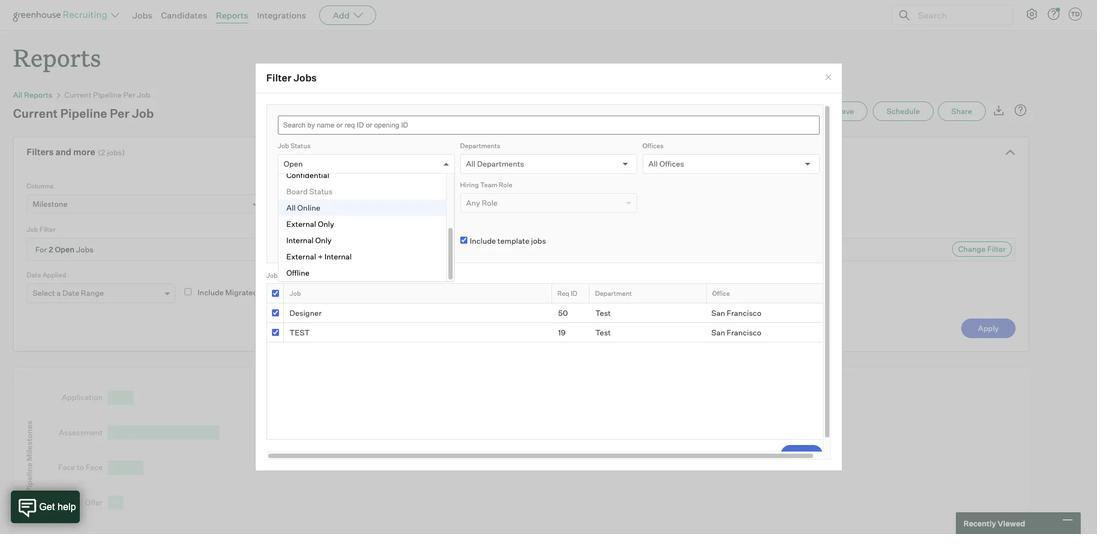 Task type: vqa. For each thing, say whether or not it's contained in the screenshot.
the top 'name'
no



Task type: locate. For each thing, give the bounding box(es) containing it.
open right for
[[55, 245, 75, 254]]

columns
[[27, 182, 54, 190], [302, 182, 329, 190]]

1 vertical spatial select
[[33, 289, 55, 298]]

role right any in the left of the page
[[482, 198, 498, 208]]

all departments
[[466, 159, 524, 169]]

pipeline
[[93, 90, 122, 100], [60, 106, 107, 121]]

san
[[712, 309, 726, 318], [712, 328, 726, 337]]

external for external only
[[287, 220, 316, 229]]

departments up all departments
[[460, 142, 501, 150]]

date left applied
[[27, 271, 41, 279]]

only up +
[[315, 236, 332, 245]]

1 vertical spatial san francisco
[[712, 328, 762, 337]]

Search text field
[[916, 7, 1004, 23]]

per
[[123, 90, 135, 100], [110, 106, 129, 121]]

custom up +
[[314, 238, 341, 247]]

francisco
[[727, 309, 762, 318], [727, 328, 762, 337]]

offline option
[[278, 265, 446, 282]]

a inside filter jobs dialog
[[308, 238, 312, 247]]

close image
[[825, 73, 833, 82]]

0 vertical spatial jobs
[[107, 148, 122, 157]]

0 vertical spatial date
[[27, 271, 41, 279]]

0 vertical spatial san
[[712, 309, 726, 318]]

custom
[[278, 220, 302, 228], [314, 238, 341, 247]]

1 vertical spatial date
[[62, 289, 79, 298]]

1 horizontal spatial custom
[[314, 238, 341, 247]]

0 horizontal spatial a
[[57, 289, 61, 298]]

include left migrated
[[198, 288, 224, 297]]

0 horizontal spatial role
[[482, 198, 498, 208]]

0 horizontal spatial open
[[55, 245, 75, 254]]

columns up milestone 'option'
[[27, 182, 54, 190]]

integrations
[[257, 10, 306, 21]]

0 horizontal spatial custom
[[278, 220, 302, 228]]

req id
[[558, 290, 578, 298]]

1 vertical spatial a
[[57, 289, 61, 298]]

0 horizontal spatial 2
[[49, 245, 53, 254]]

departments up team
[[477, 159, 524, 169]]

internal
[[287, 236, 314, 245], [325, 252, 352, 261]]

current pipeline per job link
[[64, 90, 151, 100]]

0 horizontal spatial milestone
[[33, 199, 67, 209]]

designer
[[290, 309, 322, 318]]

san francisco
[[712, 309, 762, 318], [712, 328, 762, 337]]

and
[[56, 147, 71, 158]]

0 horizontal spatial columns
[[27, 182, 54, 190]]

0 vertical spatial role
[[499, 181, 513, 189]]

san for 19
[[712, 328, 726, 337]]

0 vertical spatial 2
[[101, 148, 105, 157]]

0 vertical spatial milestone
[[271, 182, 301, 190]]

current down all reports
[[13, 106, 58, 121]]

cancel link
[[751, 450, 775, 460]]

reports
[[216, 10, 248, 21], [13, 41, 101, 73], [24, 90, 52, 100]]

job status
[[278, 142, 311, 150]]

0 vertical spatial filter
[[266, 72, 292, 84]]

a
[[308, 238, 312, 247], [57, 289, 61, 298]]

none checkbox inside filter jobs dialog
[[272, 290, 279, 297]]

select down date applied
[[33, 289, 55, 298]]

internal inside external + internal option
[[325, 252, 352, 261]]

1 vertical spatial status
[[310, 187, 333, 196]]

only
[[318, 220, 334, 229], [315, 236, 332, 245]]

0 horizontal spatial jobs
[[107, 148, 122, 157]]

2 san from the top
[[712, 328, 726, 337]]

1 horizontal spatial a
[[308, 238, 312, 247]]

all inside all online option
[[287, 203, 296, 213]]

Search by name or req ID or opening ID field
[[278, 116, 820, 135]]

all online option
[[278, 200, 446, 216]]

0 vertical spatial test
[[596, 309, 611, 318]]

0 vertical spatial reports
[[216, 10, 248, 21]]

None checkbox
[[272, 290, 279, 297]]

0 vertical spatial internal
[[287, 236, 314, 245]]

19
[[559, 328, 566, 337]]

0 vertical spatial current pipeline per job
[[64, 90, 151, 100]]

status
[[291, 142, 311, 150], [310, 187, 333, 196]]

jobs
[[133, 10, 152, 21], [294, 72, 317, 84], [76, 245, 94, 254], [266, 272, 281, 280]]

integrations link
[[257, 10, 306, 21]]

jobs inside dialog
[[531, 236, 546, 246]]

role right team
[[499, 181, 513, 189]]

0 vertical spatial san francisco
[[712, 309, 762, 318]]

1 vertical spatial milestone
[[33, 199, 67, 209]]

1 horizontal spatial columns
[[302, 182, 329, 190]]

current pipeline per job
[[64, 90, 151, 100], [13, 106, 154, 121]]

a up "external + internal"
[[308, 238, 312, 247]]

1 san francisco from the top
[[712, 309, 762, 318]]

td button
[[1070, 8, 1083, 21]]

all for all online
[[287, 203, 296, 213]]

filter for change filter
[[988, 245, 1007, 254]]

1 horizontal spatial candidates
[[259, 288, 300, 297]]

1 vertical spatial reports
[[13, 41, 101, 73]]

include inside filter jobs dialog
[[470, 236, 496, 246]]

select down the custom field
[[284, 238, 306, 247]]

2 external from the top
[[287, 252, 316, 261]]

internal right +
[[325, 252, 352, 261]]

external down all online
[[287, 220, 316, 229]]

1 vertical spatial external
[[287, 252, 316, 261]]

1 horizontal spatial 2
[[101, 148, 105, 157]]

include
[[470, 236, 496, 246], [198, 288, 224, 297]]

only up select a custom field...
[[318, 220, 334, 229]]

1 test from the top
[[596, 309, 611, 318]]

filter
[[266, 72, 292, 84], [40, 226, 56, 234], [988, 245, 1007, 254]]

all offices
[[649, 159, 685, 169]]

0 horizontal spatial current
[[13, 106, 58, 121]]

filter for job filter
[[40, 226, 56, 234]]

0 vertical spatial external
[[287, 220, 316, 229]]

field...
[[343, 238, 368, 247]]

0 horizontal spatial candidates
[[161, 10, 207, 21]]

1 horizontal spatial select
[[284, 238, 306, 247]]

user
[[278, 181, 292, 189]]

select inside filter jobs dialog
[[284, 238, 306, 247]]

candidates
[[161, 10, 207, 21], [259, 288, 300, 297]]

0 horizontal spatial date
[[27, 271, 41, 279]]

test for 50
[[596, 309, 611, 318]]

schedule
[[887, 107, 920, 116]]

+
[[318, 252, 323, 261]]

external up "offline"
[[287, 252, 316, 261]]

test
[[596, 309, 611, 318], [596, 328, 611, 337]]

1 horizontal spatial role
[[499, 181, 513, 189]]

1 vertical spatial open
[[55, 245, 75, 254]]

current
[[64, 90, 92, 100], [13, 106, 58, 121]]

1 horizontal spatial internal
[[325, 252, 352, 261]]

td
[[1072, 10, 1081, 18]]

selected
[[283, 272, 310, 280]]

apply
[[979, 324, 1000, 333]]

custom down now option
[[278, 220, 302, 228]]

0 horizontal spatial select
[[33, 289, 55, 298]]

open down job status
[[284, 159, 303, 169]]

2 right for
[[49, 245, 53, 254]]

0 vertical spatial status
[[291, 142, 311, 150]]

all for all offices
[[649, 159, 658, 169]]

0 vertical spatial custom
[[278, 220, 302, 228]]

1 san from the top
[[712, 309, 726, 318]]

select
[[284, 238, 306, 247], [33, 289, 55, 298]]

list box
[[278, 151, 454, 282]]

1 vertical spatial jobs
[[531, 236, 546, 246]]

select a date range
[[33, 289, 104, 298]]

0 vertical spatial open
[[284, 159, 303, 169]]

jobs right (
[[107, 148, 122, 157]]

all
[[13, 90, 22, 100], [466, 159, 476, 169], [649, 159, 658, 169], [284, 198, 293, 208], [287, 203, 296, 213]]

2 test from the top
[[596, 328, 611, 337]]

select a custom field...
[[284, 238, 368, 247]]

2 vertical spatial filter
[[988, 245, 1007, 254]]

2 right more
[[101, 148, 105, 157]]

status up users
[[310, 187, 333, 196]]

board
[[287, 187, 308, 196]]

0 vertical spatial select
[[284, 238, 306, 247]]

candidates down jobs selected
[[259, 288, 300, 297]]

any role
[[466, 198, 498, 208]]

1 vertical spatial francisco
[[727, 328, 762, 337]]

candidates right jobs link
[[161, 10, 207, 21]]

0 vertical spatial include
[[470, 236, 496, 246]]

job filter
[[27, 226, 56, 234]]

2 horizontal spatial filter
[[988, 245, 1007, 254]]

0 vertical spatial francisco
[[727, 309, 762, 318]]

cancel
[[751, 450, 775, 460]]

jobs right the template
[[531, 236, 546, 246]]

1 vertical spatial test
[[596, 328, 611, 337]]

include migrated candidates
[[198, 288, 300, 297]]

None checkbox
[[185, 289, 192, 296], [272, 310, 279, 317], [272, 329, 279, 336], [185, 289, 192, 296], [272, 310, 279, 317], [272, 329, 279, 336]]

greenhouse recruiting image
[[13, 9, 111, 22]]

1 horizontal spatial date
[[62, 289, 79, 298]]

1 external from the top
[[287, 220, 316, 229]]

0 horizontal spatial filter
[[40, 226, 56, 234]]

2 francisco from the top
[[727, 328, 762, 337]]

internal down the custom field
[[287, 236, 314, 245]]

list box containing confidential
[[278, 151, 454, 282]]

1 vertical spatial internal
[[325, 252, 352, 261]]

include right include template jobs option
[[470, 236, 496, 246]]

any
[[466, 198, 480, 208]]

for
[[35, 245, 47, 254]]

current right all reports
[[64, 90, 92, 100]]

0 horizontal spatial include
[[198, 288, 224, 297]]

1 vertical spatial san
[[712, 328, 726, 337]]

offices
[[643, 142, 664, 150], [660, 159, 685, 169]]

select for select a date range
[[33, 289, 55, 298]]

all users
[[284, 198, 316, 208]]

status up the open option
[[291, 142, 311, 150]]

only for external only
[[318, 220, 334, 229]]

external
[[287, 220, 316, 229], [287, 252, 316, 261]]

1 horizontal spatial include
[[470, 236, 496, 246]]

filter inside "button"
[[988, 245, 1007, 254]]

0 vertical spatial a
[[308, 238, 312, 247]]

1 vertical spatial include
[[198, 288, 224, 297]]

candidates link
[[161, 10, 207, 21]]

None field
[[278, 155, 289, 173]]

1 horizontal spatial open
[[284, 159, 303, 169]]

date left the range
[[62, 289, 79, 298]]

jobs
[[107, 148, 122, 157], [531, 236, 546, 246]]

department
[[595, 290, 632, 298]]

1 horizontal spatial milestone
[[271, 182, 301, 190]]

td button
[[1067, 5, 1085, 23]]

now
[[285, 201, 301, 210]]

a down applied
[[57, 289, 61, 298]]

1 horizontal spatial filter
[[266, 72, 292, 84]]

add button
[[319, 5, 377, 25]]

milestone up the now
[[271, 182, 301, 190]]

0 vertical spatial offices
[[643, 142, 664, 150]]

departments
[[460, 142, 501, 150], [477, 159, 524, 169]]

change
[[959, 245, 986, 254]]

include for include template jobs
[[470, 236, 496, 246]]

1 francisco from the top
[[727, 309, 762, 318]]

1 horizontal spatial jobs
[[531, 236, 546, 246]]

range
[[81, 289, 104, 298]]

configure image
[[1026, 8, 1039, 21]]

a for custom
[[308, 238, 312, 247]]

job
[[137, 90, 151, 100], [132, 106, 154, 121], [278, 142, 289, 150], [27, 226, 38, 234], [290, 290, 301, 298]]

0 vertical spatial current
[[64, 90, 92, 100]]

1 vertical spatial filter
[[40, 226, 56, 234]]

milestone up job filter
[[33, 199, 67, 209]]

milestone option
[[33, 199, 67, 209]]

1 vertical spatial 2
[[49, 245, 53, 254]]

0 horizontal spatial internal
[[287, 236, 314, 245]]

1 vertical spatial only
[[315, 236, 332, 245]]

columns down confidential
[[302, 182, 329, 190]]

0 vertical spatial only
[[318, 220, 334, 229]]

)
[[122, 148, 125, 157]]

2 san francisco from the top
[[712, 328, 762, 337]]

2
[[101, 148, 105, 157], [49, 245, 53, 254]]



Task type: describe. For each thing, give the bounding box(es) containing it.
filters and more ( 2 jobs )
[[27, 147, 125, 158]]

req
[[558, 290, 570, 298]]

faq image
[[1015, 104, 1028, 117]]

filters
[[27, 147, 54, 158]]

milestone columns
[[271, 182, 329, 190]]

filter jobs
[[266, 72, 317, 84]]

date applied
[[27, 271, 66, 279]]

internal inside 'internal only' option
[[287, 236, 314, 245]]

external only option
[[278, 216, 446, 233]]

filter jobs dialog
[[255, 63, 843, 472]]

jobs inside filters and more ( 2 jobs )
[[107, 148, 122, 157]]

confidential option
[[278, 167, 446, 184]]

1 vertical spatial custom
[[314, 238, 341, 247]]

1 vertical spatial departments
[[477, 159, 524, 169]]

save
[[837, 107, 855, 116]]

jobs link
[[133, 10, 152, 21]]

save and schedule this report to revisit it! element
[[824, 102, 874, 121]]

all online
[[287, 203, 321, 213]]

status for job status
[[291, 142, 311, 150]]

only for internal only
[[315, 236, 332, 245]]

now option
[[271, 195, 316, 216]]

field
[[303, 220, 318, 228]]

confidential
[[287, 171, 330, 180]]

ever
[[331, 201, 347, 210]]

1 columns from the left
[[27, 182, 54, 190]]

1 vertical spatial per
[[110, 106, 129, 121]]

share
[[952, 107, 973, 116]]

milestone for milestone columns
[[271, 182, 301, 190]]

job for job
[[290, 290, 301, 298]]

all for all reports
[[13, 90, 22, 100]]

recently
[[964, 519, 997, 528]]

2 vertical spatial reports
[[24, 90, 52, 100]]

more
[[73, 147, 95, 158]]

hiring team role
[[460, 181, 513, 189]]

all reports link
[[13, 90, 52, 100]]

Include template jobs checkbox
[[460, 237, 467, 244]]

id
[[571, 290, 578, 298]]

open option
[[284, 159, 303, 169]]

include for include migrated candidates
[[198, 288, 224, 297]]

filter inside dialog
[[266, 72, 292, 84]]

status for board status
[[310, 187, 333, 196]]

(
[[98, 148, 101, 157]]

external + internal
[[287, 252, 352, 261]]

job for job filter
[[27, 226, 38, 234]]

add
[[333, 10, 350, 21]]

1 vertical spatial offices
[[660, 159, 685, 169]]

hiring
[[460, 181, 479, 189]]

san francisco for 19
[[712, 328, 762, 337]]

all for all departments
[[466, 159, 476, 169]]

1 vertical spatial current pipeline per job
[[13, 106, 154, 121]]

1 vertical spatial pipeline
[[60, 106, 107, 121]]

0 vertical spatial pipeline
[[93, 90, 122, 100]]

reports link
[[216, 10, 248, 21]]

50
[[559, 309, 568, 318]]

2 inside filters and more ( 2 jobs )
[[101, 148, 105, 157]]

1 vertical spatial candidates
[[259, 288, 300, 297]]

change filter
[[959, 245, 1007, 254]]

download image
[[993, 104, 1006, 117]]

viewed
[[998, 519, 1026, 528]]

recently viewed
[[964, 519, 1026, 528]]

2 columns from the left
[[302, 182, 329, 190]]

template
[[498, 236, 530, 246]]

share button
[[938, 102, 986, 121]]

external only
[[287, 220, 334, 229]]

san francisco for 50
[[712, 309, 762, 318]]

0 vertical spatial per
[[123, 90, 135, 100]]

all reports
[[13, 90, 52, 100]]

board status
[[287, 187, 333, 196]]

external + internal option
[[278, 249, 446, 265]]

0 vertical spatial departments
[[460, 142, 501, 150]]

both
[[375, 201, 392, 210]]

a for date
[[57, 289, 61, 298]]

offline
[[287, 269, 310, 278]]

external for external + internal
[[287, 252, 316, 261]]

team
[[481, 181, 498, 189]]

list box inside filter jobs dialog
[[278, 151, 454, 282]]

online
[[298, 203, 321, 213]]

save button
[[824, 102, 868, 121]]

test
[[290, 328, 310, 337]]

migrated
[[225, 288, 258, 297]]

francisco for 50
[[727, 309, 762, 318]]

ever option
[[316, 195, 361, 216]]

internal only option
[[278, 233, 446, 249]]

0 vertical spatial candidates
[[161, 10, 207, 21]]

1 vertical spatial role
[[482, 198, 498, 208]]

both option
[[361, 195, 406, 216]]

apply button
[[962, 319, 1016, 339]]

milestone for milestone
[[33, 199, 67, 209]]

open inside filter jobs dialog
[[284, 159, 303, 169]]

custom field
[[278, 220, 318, 228]]

office
[[713, 290, 730, 298]]

francisco for 19
[[727, 328, 762, 337]]

1 vertical spatial current
[[13, 106, 58, 121]]

test for 19
[[596, 328, 611, 337]]

all for all users
[[284, 198, 293, 208]]

san for 50
[[712, 309, 726, 318]]

schedule button
[[874, 102, 934, 121]]

jobs selected
[[266, 272, 311, 280]]

job for job status
[[278, 142, 289, 150]]

users
[[295, 198, 316, 208]]

internal only
[[287, 236, 332, 245]]

applied
[[43, 271, 66, 279]]

1 horizontal spatial current
[[64, 90, 92, 100]]

select for select a custom field...
[[284, 238, 306, 247]]

change filter button
[[953, 242, 1013, 257]]

include template jobs
[[470, 236, 546, 246]]

for 2 open jobs
[[35, 245, 94, 254]]



